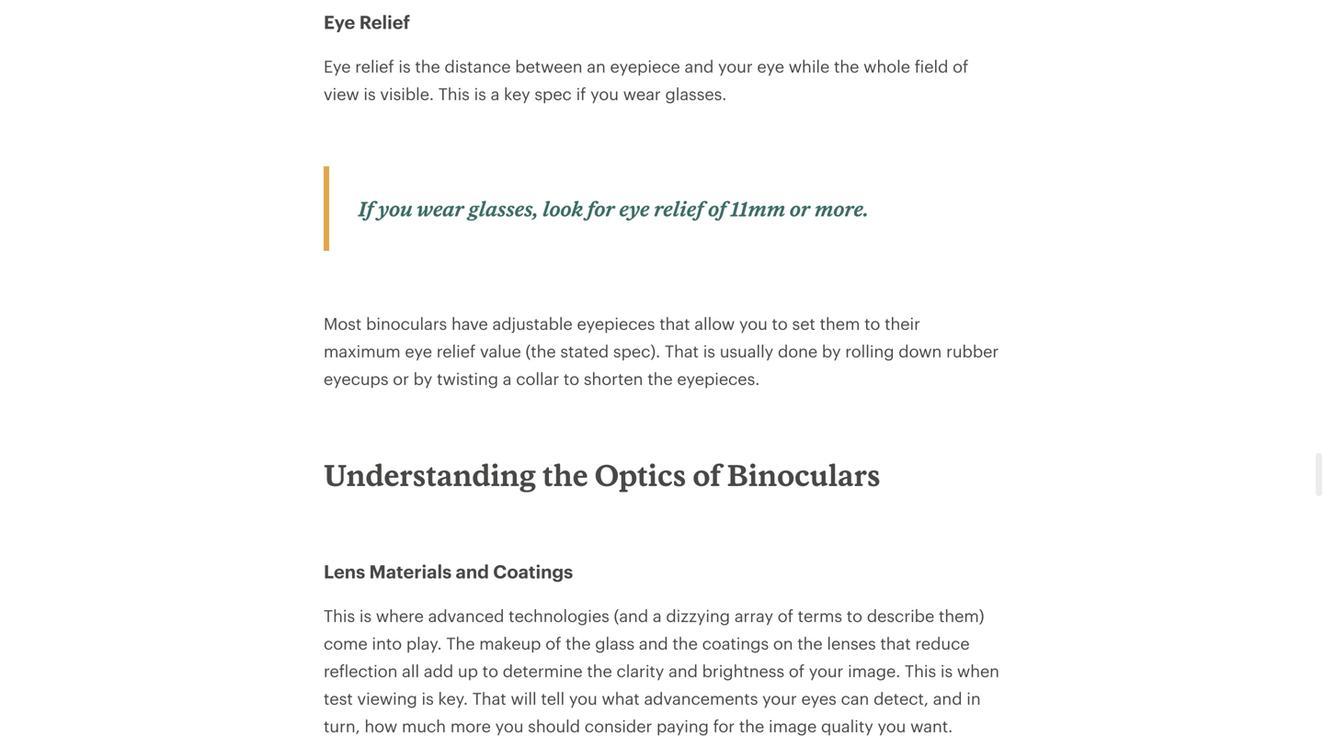 Task type: vqa. For each thing, say whether or not it's contained in the screenshot.
top wear
yes



Task type: locate. For each thing, give the bounding box(es) containing it.
(and
[[614, 607, 649, 626]]

that
[[665, 342, 699, 361], [473, 689, 507, 709]]

a inside eye relief is the distance between an eyepiece and your eye while the whole field of view is visible. this is a key spec if you wear glasses.
[[491, 84, 500, 103]]

materials
[[369, 561, 452, 583]]

1 vertical spatial your
[[809, 662, 844, 681]]

1 vertical spatial eye
[[619, 197, 650, 221]]

that down allow
[[665, 342, 699, 361]]

for right look
[[588, 197, 615, 221]]

the up visible.
[[415, 57, 440, 76]]

is down allow
[[703, 342, 716, 361]]

0 vertical spatial a
[[491, 84, 500, 103]]

0 horizontal spatial by
[[414, 369, 433, 389]]

is inside most binoculars have adjustable eyepieces that allow you to set them to their maximum eye relief value (the stated spec). that is usually done by rolling down rubber eyecups or by twisting a collar to shorten the eyepieces.
[[703, 342, 716, 361]]

eye left while
[[757, 57, 785, 76]]

of right field
[[953, 57, 969, 76]]

that left allow
[[660, 314, 690, 333]]

eye inside most binoculars have adjustable eyepieces that allow you to set them to their maximum eye relief value (the stated spec). that is usually done by rolling down rubber eyecups or by twisting a collar to shorten the eyepieces.
[[405, 342, 432, 361]]

eye down 'binoculars'
[[405, 342, 432, 361]]

0 vertical spatial for
[[588, 197, 615, 221]]

array
[[735, 607, 774, 626]]

where
[[376, 607, 424, 626]]

of
[[953, 57, 969, 76], [708, 197, 727, 221], [693, 458, 721, 493], [778, 607, 794, 626], [546, 634, 561, 653], [789, 662, 805, 681]]

a left key
[[491, 84, 500, 103]]

add
[[424, 662, 454, 681]]

between
[[515, 57, 583, 76]]

for down advancements
[[713, 717, 735, 736]]

that up more
[[473, 689, 507, 709]]

or left more.
[[790, 197, 811, 221]]

0 horizontal spatial a
[[491, 84, 500, 103]]

image
[[769, 717, 817, 736]]

coatings
[[493, 561, 573, 583]]

1 horizontal spatial for
[[713, 717, 735, 736]]

what
[[602, 689, 640, 709]]

eye for eye relief is the distance between an eyepiece and your eye while the whole field of view is visible. this is a key spec if you wear glasses.
[[324, 57, 351, 76]]

1 vertical spatial or
[[393, 369, 409, 389]]

the down glass
[[587, 662, 612, 681]]

field
[[915, 57, 949, 76]]

by
[[822, 342, 841, 361], [414, 369, 433, 389]]

binoculars
[[728, 458, 881, 493]]

eye up view
[[324, 57, 351, 76]]

1 horizontal spatial that
[[881, 634, 911, 653]]

on
[[773, 634, 793, 653]]

your up "glasses."
[[718, 57, 753, 76]]

into
[[372, 634, 402, 653]]

1 vertical spatial that
[[881, 634, 911, 653]]

that down describe
[[881, 634, 911, 653]]

1 vertical spatial by
[[414, 369, 433, 389]]

eye left the relief
[[324, 11, 355, 33]]

1 horizontal spatial by
[[822, 342, 841, 361]]

wear down eyepiece
[[623, 84, 661, 103]]

0 vertical spatial wear
[[623, 84, 661, 103]]

that inside most binoculars have adjustable eyepieces that allow you to set them to their maximum eye relief value (the stated spec). that is usually done by rolling down rubber eyecups or by twisting a collar to shorten the eyepieces.
[[665, 342, 699, 361]]

or inside most binoculars have adjustable eyepieces that allow you to set them to their maximum eye relief value (the stated spec). that is usually done by rolling down rubber eyecups or by twisting a collar to shorten the eyepieces.
[[393, 369, 409, 389]]

a inside most binoculars have adjustable eyepieces that allow you to set them to their maximum eye relief value (the stated spec). that is usually done by rolling down rubber eyecups or by twisting a collar to shorten the eyepieces.
[[503, 369, 512, 389]]

1 vertical spatial for
[[713, 717, 735, 736]]

by down them
[[822, 342, 841, 361]]

relief
[[355, 57, 394, 76], [654, 197, 704, 221], [437, 342, 476, 361]]

the
[[415, 57, 440, 76], [834, 57, 859, 76], [648, 369, 673, 389], [543, 458, 588, 493], [566, 634, 591, 653], [673, 634, 698, 653], [798, 634, 823, 653], [587, 662, 612, 681], [739, 717, 765, 736]]

0 horizontal spatial wear
[[417, 197, 464, 221]]

view
[[324, 84, 359, 103]]

turn,
[[324, 717, 360, 736]]

1 horizontal spatial your
[[763, 689, 797, 709]]

this up detect,
[[905, 662, 936, 681]]

understanding
[[324, 458, 536, 493]]

more
[[451, 717, 491, 736]]

2 horizontal spatial this
[[905, 662, 936, 681]]

of down the 'technologies'
[[546, 634, 561, 653]]

this down distance at top left
[[438, 84, 470, 103]]

1 vertical spatial wear
[[417, 197, 464, 221]]

eye
[[324, 11, 355, 33], [324, 57, 351, 76]]

0 horizontal spatial that
[[473, 689, 507, 709]]

the down the 'technologies'
[[566, 634, 591, 653]]

1 vertical spatial that
[[473, 689, 507, 709]]

0 horizontal spatial eye
[[405, 342, 432, 361]]

1 horizontal spatial wear
[[623, 84, 661, 103]]

relief inside eye relief is the distance between an eyepiece and your eye while the whole field of view is visible. this is a key spec if you wear glasses.
[[355, 57, 394, 76]]

by left twisting
[[414, 369, 433, 389]]

that
[[660, 314, 690, 333], [881, 634, 911, 653]]

coatings
[[702, 634, 769, 653]]

0 vertical spatial eye
[[757, 57, 785, 76]]

1 horizontal spatial eye
[[619, 197, 650, 221]]

for
[[588, 197, 615, 221], [713, 717, 735, 736]]

is left key.
[[422, 689, 434, 709]]

wear left glasses,
[[417, 197, 464, 221]]

spec).
[[613, 342, 661, 361]]

0 vertical spatial relief
[[355, 57, 394, 76]]

is right view
[[364, 84, 376, 103]]

0 vertical spatial that
[[665, 342, 699, 361]]

while
[[789, 57, 830, 76]]

or
[[790, 197, 811, 221], [393, 369, 409, 389]]

wear
[[623, 84, 661, 103], [417, 197, 464, 221]]

0 horizontal spatial or
[[393, 369, 409, 389]]

visible.
[[380, 84, 434, 103]]

shorten
[[584, 369, 643, 389]]

this
[[438, 84, 470, 103], [324, 607, 355, 626], [905, 662, 936, 681]]

a
[[491, 84, 500, 103], [503, 369, 512, 389], [653, 607, 662, 626]]

clarity
[[617, 662, 664, 681]]

quality
[[821, 717, 874, 736]]

you
[[591, 84, 619, 103], [378, 197, 413, 221], [739, 314, 768, 333], [569, 689, 598, 709], [495, 717, 524, 736], [878, 717, 906, 736]]

1 vertical spatial eye
[[324, 57, 351, 76]]

0 vertical spatial this
[[438, 84, 470, 103]]

eye for eye relief
[[324, 11, 355, 33]]

terms
[[798, 607, 843, 626]]

relief up visible.
[[355, 57, 394, 76]]

your up eyes
[[809, 662, 844, 681]]

2 horizontal spatial your
[[809, 662, 844, 681]]

and up clarity
[[639, 634, 668, 653]]

your inside eye relief is the distance between an eyepiece and your eye while the whole field of view is visible. this is a key spec if you wear glasses.
[[718, 57, 753, 76]]

up
[[458, 662, 478, 681]]

11mm
[[731, 197, 786, 221]]

a down value in the left top of the page
[[503, 369, 512, 389]]

or right eyecups
[[393, 369, 409, 389]]

stated
[[561, 342, 609, 361]]

2 vertical spatial relief
[[437, 342, 476, 361]]

glasses.
[[665, 84, 727, 103]]

1 horizontal spatial a
[[503, 369, 512, 389]]

this is where advanced technologies (and a dizzying array of terms to describe them) come into play. the makeup of the glass and the coatings on the lenses that reduce reflection all add up to determine the clarity and brightness of your image. this is when test viewing is key. that will tell you what advancements your eyes can detect, and in turn, how much more you should consider paying for the image quality you want.
[[324, 607, 1000, 736]]

and up "glasses."
[[685, 57, 714, 76]]

1 horizontal spatial this
[[438, 84, 470, 103]]

collar
[[516, 369, 559, 389]]

much
[[402, 717, 446, 736]]

0 horizontal spatial that
[[660, 314, 690, 333]]

2 eye from the top
[[324, 57, 351, 76]]

0 horizontal spatial this
[[324, 607, 355, 626]]

2 vertical spatial a
[[653, 607, 662, 626]]

to
[[772, 314, 788, 333], [865, 314, 881, 333], [564, 369, 580, 389], [847, 607, 863, 626], [483, 662, 498, 681]]

1 horizontal spatial that
[[665, 342, 699, 361]]

paying
[[657, 717, 709, 736]]

relief left 11mm
[[654, 197, 704, 221]]

is up visible.
[[399, 57, 411, 76]]

this up come
[[324, 607, 355, 626]]

1 vertical spatial relief
[[654, 197, 704, 221]]

eye
[[757, 57, 785, 76], [619, 197, 650, 221], [405, 342, 432, 361]]

to up rolling
[[865, 314, 881, 333]]

0 vertical spatial eye
[[324, 11, 355, 33]]

how
[[365, 717, 398, 736]]

2 horizontal spatial a
[[653, 607, 662, 626]]

the down 'spec).'
[[648, 369, 673, 389]]

0 vertical spatial that
[[660, 314, 690, 333]]

to left the "set"
[[772, 314, 788, 333]]

is
[[399, 57, 411, 76], [364, 84, 376, 103], [474, 84, 486, 103], [703, 342, 716, 361], [360, 607, 372, 626], [941, 662, 953, 681], [422, 689, 434, 709]]

key.
[[438, 689, 468, 709]]

relief inside most binoculars have adjustable eyepieces that allow you to set them to their maximum eye relief value (the stated spec). that is usually done by rolling down rubber eyecups or by twisting a collar to shorten the eyepieces.
[[437, 342, 476, 361]]

1 horizontal spatial relief
[[437, 342, 476, 361]]

usually
[[720, 342, 774, 361]]

1 vertical spatial this
[[324, 607, 355, 626]]

0 horizontal spatial relief
[[355, 57, 394, 76]]

an
[[587, 57, 606, 76]]

1 eye from the top
[[324, 11, 355, 33]]

1 vertical spatial a
[[503, 369, 512, 389]]

your up the image
[[763, 689, 797, 709]]

a right the '(and'
[[653, 607, 662, 626]]

image.
[[848, 662, 901, 681]]

1 horizontal spatial or
[[790, 197, 811, 221]]

0 vertical spatial your
[[718, 57, 753, 76]]

0 horizontal spatial your
[[718, 57, 753, 76]]

0 vertical spatial or
[[790, 197, 811, 221]]

0 horizontal spatial for
[[588, 197, 615, 221]]

the inside most binoculars have adjustable eyepieces that allow you to set them to their maximum eye relief value (the stated spec). that is usually done by rolling down rubber eyecups or by twisting a collar to shorten the eyepieces.
[[648, 369, 673, 389]]

2 horizontal spatial eye
[[757, 57, 785, 76]]

the
[[446, 634, 475, 653]]

2 vertical spatial eye
[[405, 342, 432, 361]]

eye inside eye relief is the distance between an eyepiece and your eye while the whole field of view is visible. this is a key spec if you wear glasses.
[[324, 57, 351, 76]]

of inside eye relief is the distance between an eyepiece and your eye while the whole field of view is visible. this is a key spec if you wear glasses.
[[953, 57, 969, 76]]

eye right look
[[619, 197, 650, 221]]

in
[[967, 689, 981, 709]]

relief up twisting
[[437, 342, 476, 361]]

your
[[718, 57, 753, 76], [809, 662, 844, 681], [763, 689, 797, 709]]



Task type: describe. For each thing, give the bounding box(es) containing it.
is up come
[[360, 607, 372, 626]]

detect,
[[874, 689, 929, 709]]

is down distance at top left
[[474, 84, 486, 103]]

for inside this is where advanced technologies (and a dizzying array of terms to describe them) come into play. the makeup of the glass and the coatings on the lenses that reduce reflection all add up to determine the clarity and brightness of your image. this is when test viewing is key. that will tell you what advancements your eyes can detect, and in turn, how much more you should consider paying for the image quality you want.
[[713, 717, 735, 736]]

eyepieces
[[577, 314, 655, 333]]

lens materials and coatings
[[324, 561, 573, 583]]

most binoculars have adjustable eyepieces that allow you to set them to their maximum eye relief value (the stated spec). that is usually done by rolling down rubber eyecups or by twisting a collar to shorten the eyepieces.
[[324, 314, 999, 389]]

the down dizzying
[[673, 634, 698, 653]]

eyes
[[802, 689, 837, 709]]

determine
[[503, 662, 583, 681]]

0 vertical spatial by
[[822, 342, 841, 361]]

more.
[[815, 197, 869, 221]]

and inside eye relief is the distance between an eyepiece and your eye while the whole field of view is visible. this is a key spec if you wear glasses.
[[685, 57, 714, 76]]

value
[[480, 342, 521, 361]]

the left the image
[[739, 717, 765, 736]]

tell
[[541, 689, 565, 709]]

key
[[504, 84, 530, 103]]

technologies
[[509, 607, 610, 626]]

spec
[[535, 84, 572, 103]]

distance
[[445, 57, 511, 76]]

lenses
[[827, 634, 876, 653]]

set
[[792, 314, 816, 333]]

reflection
[[324, 662, 398, 681]]

rolling
[[846, 342, 895, 361]]

eye relief
[[324, 11, 410, 33]]

consider
[[585, 717, 652, 736]]

maximum
[[324, 342, 401, 361]]

play.
[[406, 634, 442, 653]]

done
[[778, 342, 818, 361]]

of right 'optics'
[[693, 458, 721, 493]]

should
[[528, 717, 580, 736]]

if you wear glasses, look for eye relief of 11mm or more.
[[359, 197, 869, 221]]

whole
[[864, 57, 911, 76]]

the right the on
[[798, 634, 823, 653]]

advanced
[[428, 607, 504, 626]]

that inside this is where advanced technologies (and a dizzying array of terms to describe them) come into play. the makeup of the glass and the coatings on the lenses that reduce reflection all add up to determine the clarity and brightness of your image. this is when test viewing is key. that will tell you what advancements your eyes can detect, and in turn, how much more you should consider paying for the image quality you want.
[[881, 634, 911, 653]]

all
[[402, 662, 420, 681]]

and up advancements
[[669, 662, 698, 681]]

reduce
[[916, 634, 970, 653]]

to right up
[[483, 662, 498, 681]]

2 vertical spatial your
[[763, 689, 797, 709]]

and left the in
[[933, 689, 963, 709]]

can
[[841, 689, 870, 709]]

a inside this is where advanced technologies (and a dizzying array of terms to describe them) come into play. the makeup of the glass and the coatings on the lenses that reduce reflection all add up to determine the clarity and brightness of your image. this is when test viewing is key. that will tell you what advancements your eyes can detect, and in turn, how much more you should consider paying for the image quality you want.
[[653, 607, 662, 626]]

this inside eye relief is the distance between an eyepiece and your eye while the whole field of view is visible. this is a key spec if you wear glasses.
[[438, 84, 470, 103]]

optics
[[595, 458, 686, 493]]

them)
[[939, 607, 985, 626]]

that inside this is where advanced technologies (and a dizzying array of terms to describe them) come into play. the makeup of the glass and the coatings on the lenses that reduce reflection all add up to determine the clarity and brightness of your image. this is when test viewing is key. that will tell you what advancements your eyes can detect, and in turn, how much more you should consider paying for the image quality you want.
[[473, 689, 507, 709]]

you inside eye relief is the distance between an eyepiece and your eye while the whole field of view is visible. this is a key spec if you wear glasses.
[[591, 84, 619, 103]]

binoculars
[[366, 314, 447, 333]]

the left 'optics'
[[543, 458, 588, 493]]

glass
[[595, 634, 635, 653]]

if
[[576, 84, 586, 103]]

brightness
[[702, 662, 785, 681]]

2 horizontal spatial relief
[[654, 197, 704, 221]]

eyepiece
[[610, 57, 680, 76]]

2 vertical spatial this
[[905, 662, 936, 681]]

adjustable
[[493, 314, 573, 333]]

relief
[[359, 11, 410, 33]]

advancements
[[644, 689, 758, 709]]

their
[[885, 314, 921, 333]]

eye relief is the distance between an eyepiece and your eye while the whole field of view is visible. this is a key spec if you wear glasses.
[[324, 57, 969, 103]]

allow
[[695, 314, 735, 333]]

wear inside eye relief is the distance between an eyepiece and your eye while the whole field of view is visible. this is a key spec if you wear glasses.
[[623, 84, 661, 103]]

of down the on
[[789, 662, 805, 681]]

of left 11mm
[[708, 197, 727, 221]]

(the
[[526, 342, 556, 361]]

twisting
[[437, 369, 499, 389]]

most
[[324, 314, 362, 333]]

look
[[543, 197, 583, 221]]

will
[[511, 689, 537, 709]]

describe
[[867, 607, 935, 626]]

have
[[452, 314, 488, 333]]

eye inside eye relief is the distance between an eyepiece and your eye while the whole field of view is visible. this is a key spec if you wear glasses.
[[757, 57, 785, 76]]

the right while
[[834, 57, 859, 76]]

of up the on
[[778, 607, 794, 626]]

understanding the optics of binoculars
[[324, 458, 881, 493]]

and up advanced
[[456, 561, 489, 583]]

makeup
[[479, 634, 541, 653]]

come
[[324, 634, 368, 653]]

when
[[957, 662, 1000, 681]]

to down stated
[[564, 369, 580, 389]]

eyepieces.
[[677, 369, 760, 389]]

is down reduce
[[941, 662, 953, 681]]

dizzying
[[666, 607, 730, 626]]

viewing
[[357, 689, 417, 709]]

rubber
[[947, 342, 999, 361]]

down
[[899, 342, 942, 361]]

lens
[[324, 561, 365, 583]]

eyecups
[[324, 369, 389, 389]]

to up lenses
[[847, 607, 863, 626]]

if
[[359, 197, 374, 221]]

that inside most binoculars have adjustable eyepieces that allow you to set them to their maximum eye relief value (the stated spec). that is usually done by rolling down rubber eyecups or by twisting a collar to shorten the eyepieces.
[[660, 314, 690, 333]]

test
[[324, 689, 353, 709]]

glasses,
[[469, 197, 539, 221]]

you inside most binoculars have adjustable eyepieces that allow you to set them to their maximum eye relief value (the stated spec). that is usually done by rolling down rubber eyecups or by twisting a collar to shorten the eyepieces.
[[739, 314, 768, 333]]

them
[[820, 314, 860, 333]]

want.
[[911, 717, 953, 736]]



